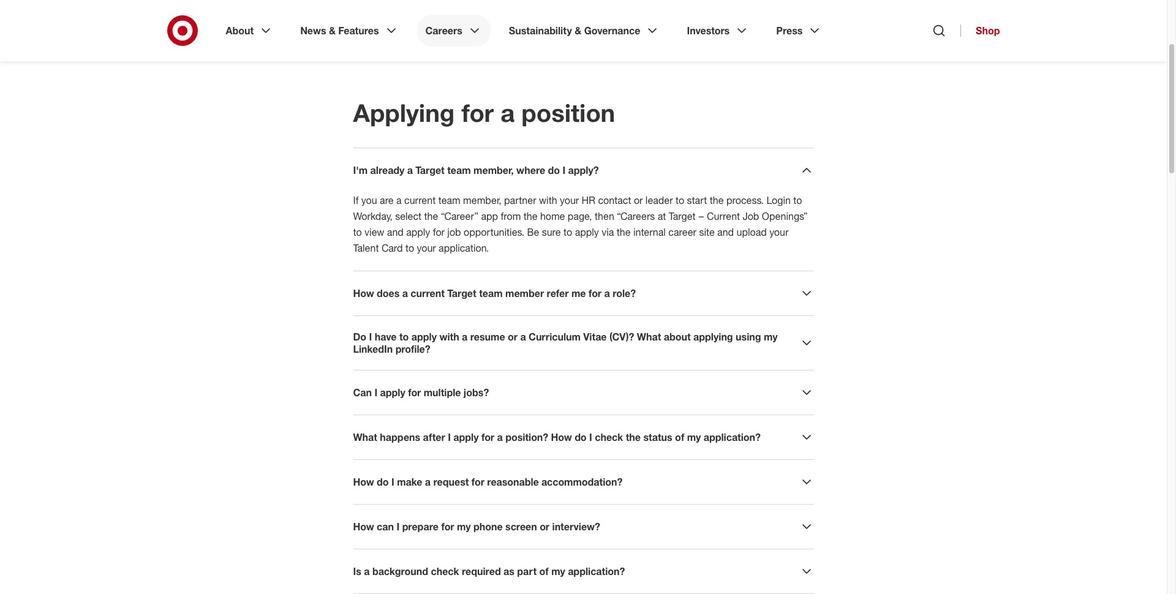 Task type: describe. For each thing, give the bounding box(es) containing it.
about
[[226, 25, 254, 37]]

how do i make a request for reasonable accommodation? button
[[353, 475, 814, 490]]

applying for a position
[[353, 98, 616, 127]]

multiple
[[424, 387, 461, 399]]

can i apply for multiple jobs? button
[[353, 386, 814, 400]]

my right part
[[552, 566, 566, 578]]

0 vertical spatial applying
[[422, 4, 463, 17]]

find
[[233, 4, 254, 17]]

how inside the what happens after i apply for a position? how do i check the status of my application? dropdown button
[[551, 432, 572, 444]]

internal
[[634, 226, 666, 238]]

sustainability & governance link
[[501, 15, 669, 47]]

a left position
[[501, 98, 515, 127]]

apply?
[[569, 164, 599, 177]]

current inside if you are a current team member, partner with your hr contact or leader to start the process. login to workday, select the "career" app from the home page, then "careers at target – current job openings" to view and apply for job opportunities. be sure to apply via the internal career site and upload your talent card to your application.
[[405, 194, 436, 207]]

team for target
[[479, 287, 503, 300]]

if you are a current team member, partner with your hr contact or leader to start the process. login to workday, select the "career" app from the home page, then "careers at target – current job openings" to view and apply for job opportunities. be sure to apply via the internal career site and upload your talent card to your application.
[[353, 194, 808, 254]]

do i have to apply with a resume or a curriculum vitae (cv)? what about applying using my linkedin profile? button
[[353, 331, 814, 356]]

career
[[669, 226, 697, 238]]

1 and from the left
[[387, 226, 404, 238]]

& for sustainability
[[575, 25, 582, 37]]

me
[[572, 287, 586, 300]]

hr
[[582, 194, 596, 207]]

select
[[395, 210, 422, 223]]

how can i prepare for my phone screen or interview? button
[[353, 520, 814, 535]]

(cv)?
[[610, 331, 635, 343]]

your up news in the top of the page
[[314, 4, 336, 17]]

questions
[[339, 4, 387, 17]]

0 vertical spatial team
[[448, 164, 471, 177]]

member
[[506, 287, 544, 300]]

linkedin
[[353, 343, 393, 356]]

what happens after i apply for a position? how do i check the status of my application?
[[353, 432, 761, 444]]

i'm already a target team member, where do i apply? button
[[353, 163, 814, 178]]

your up page,
[[560, 194, 579, 207]]

press
[[777, 25, 803, 37]]

the up be
[[524, 210, 538, 223]]

how for how do i make a request for reasonable accommodation?
[[353, 476, 374, 489]]

my inside 'do i have to apply with a resume or a curriculum vitae (cv)? what about applying using my linkedin profile?'
[[764, 331, 778, 343]]

i inside 'dropdown button'
[[392, 476, 395, 489]]

can
[[353, 387, 372, 399]]

current inside dropdown button
[[411, 287, 445, 300]]

to up news in the top of the page
[[301, 4, 311, 17]]

0 horizontal spatial check
[[431, 566, 459, 578]]

a left role?
[[605, 287, 610, 300]]

happens
[[380, 432, 421, 444]]

application? inside the what happens after i apply for a position? how do i check the status of my application? dropdown button
[[704, 432, 761, 444]]

a left curriculum
[[521, 331, 526, 343]]

features
[[339, 25, 379, 37]]

governance
[[585, 25, 641, 37]]

"career"
[[441, 210, 479, 223]]

investors link
[[679, 15, 758, 47]]

how does a current target team member refer me for a role?
[[353, 287, 636, 300]]

news & features
[[300, 25, 379, 37]]

2 and from the left
[[718, 226, 734, 238]]

about inside 'do i have to apply with a resume or a curriculum vitae (cv)? what about applying using my linkedin profile?'
[[664, 331, 691, 343]]

vitae
[[584, 331, 607, 343]]

to inside 'do i have to apply with a resume or a curriculum vitae (cv)? what about applying using my linkedin profile?'
[[400, 331, 409, 343]]

apply right can
[[380, 387, 406, 399]]

is a background check required as part of my application?
[[353, 566, 625, 578]]

to right card
[[406, 242, 414, 254]]

partner
[[505, 194, 537, 207]]

or inside if you are a current team member, partner with your hr contact or leader to start the process. login to workday, select the "career" app from the home page, then "careers at target – current job openings" to view and apply for job opportunities. be sure to apply via the internal career site and upload your talent card to your application.
[[634, 194, 643, 207]]

leader
[[646, 194, 673, 207]]

talent
[[353, 242, 379, 254]]

via
[[602, 226, 614, 238]]

is a background check required as part of my application? button
[[353, 565, 814, 579]]

how for how does a current target team member refer me for a role?
[[353, 287, 374, 300]]

apply down "select" at the top left
[[407, 226, 431, 238]]

as
[[504, 566, 515, 578]]

for right prepare
[[442, 521, 455, 533]]

the up current
[[710, 194, 724, 207]]

jobs
[[483, 4, 504, 17]]

apply down page,
[[575, 226, 599, 238]]

0 vertical spatial target
[[416, 164, 445, 177]]

background
[[373, 566, 429, 578]]

already
[[371, 164, 405, 177]]

does
[[377, 287, 400, 300]]

make
[[397, 476, 423, 489]]

a inside the what happens after i apply for a position? how do i check the status of my application? dropdown button
[[497, 432, 503, 444]]

–
[[699, 210, 705, 223]]

you
[[362, 194, 377, 207]]

for left the position?
[[482, 432, 495, 444]]

jobs?
[[464, 387, 489, 399]]

"careers
[[617, 210, 655, 223]]

news & features link
[[292, 15, 407, 47]]

& for news
[[329, 25, 336, 37]]

for inside if you are a current team member, partner with your hr contact or leader to start the process. login to workday, select the "career" app from the home page, then "careers at target – current job openings" to view and apply for job opportunities. be sure to apply via the internal career site and upload your talent card to your application.
[[433, 226, 445, 238]]

what inside 'do i have to apply with a resume or a curriculum vitae (cv)? what about applying using my linkedin profile?'
[[637, 331, 662, 343]]

how does a current target team member refer me for a role? button
[[353, 286, 814, 301]]

or for a
[[508, 331, 518, 343]]

if
[[353, 194, 359, 207]]

view
[[365, 226, 385, 238]]

application.
[[439, 242, 489, 254]]

using
[[736, 331, 762, 343]]

can i apply for multiple jobs?
[[353, 387, 489, 399]]

do i have to apply with a resume or a curriculum vitae (cv)? what about applying using my linkedin profile?
[[353, 331, 778, 356]]

interview?
[[553, 521, 601, 533]]

about link
[[217, 15, 282, 47]]

contact
[[599, 194, 632, 207]]

from
[[501, 210, 521, 223]]

current
[[707, 210, 741, 223]]

resume
[[471, 331, 506, 343]]

news
[[300, 25, 326, 37]]

your down openings"
[[770, 226, 789, 238]]

team for current
[[439, 194, 461, 207]]



Task type: vqa. For each thing, say whether or not it's contained in the screenshot.
bottommost in
no



Task type: locate. For each thing, give the bounding box(es) containing it.
with
[[539, 194, 558, 207], [440, 331, 460, 343]]

1 vertical spatial what
[[353, 432, 378, 444]]

to right "login"
[[794, 194, 803, 207]]

a right make
[[425, 476, 431, 489]]

applying up careers
[[422, 4, 463, 17]]

0 horizontal spatial of
[[540, 566, 549, 578]]

do up accommodation?
[[575, 432, 587, 444]]

1 horizontal spatial or
[[540, 521, 550, 533]]

a inside is a background check required as part of my application? dropdown button
[[364, 566, 370, 578]]

how left does on the left
[[353, 287, 374, 300]]

0 horizontal spatial with
[[440, 331, 460, 343]]

0 horizontal spatial application?
[[568, 566, 625, 578]]

apply right the 'after'
[[454, 432, 479, 444]]

0 horizontal spatial target
[[416, 164, 445, 177]]

answers
[[257, 4, 298, 17]]

1 vertical spatial check
[[431, 566, 459, 578]]

1 horizontal spatial application?
[[704, 432, 761, 444]]

0 vertical spatial of
[[676, 432, 685, 444]]

openings"
[[762, 210, 808, 223]]

member, inside if you are a current team member, partner with your hr contact or leader to start the process. login to workday, select the "career" app from the home page, then "careers at target – current job openings" to view and apply for job opportunities. be sure to apply via the internal career site and upload your talent card to your application.
[[463, 194, 502, 207]]

apply right "have"
[[412, 331, 437, 343]]

target.
[[519, 4, 552, 17]]

a right is
[[364, 566, 370, 578]]

status
[[644, 432, 673, 444]]

request
[[434, 476, 469, 489]]

prepare
[[403, 521, 439, 533]]

can
[[377, 521, 394, 533]]

target up career at the top
[[669, 210, 696, 223]]

opportunities.
[[464, 226, 525, 238]]

1 vertical spatial target
[[669, 210, 696, 223]]

at inside if you are a current team member, partner with your hr contact or leader to start the process. login to workday, select the "career" app from the home page, then "careers at target – current job openings" to view and apply for job opportunities. be sure to apply via the internal career site and upload your talent card to your application.
[[658, 210, 667, 223]]

1 vertical spatial member,
[[463, 194, 502, 207]]

or right screen
[[540, 521, 550, 533]]

1 horizontal spatial and
[[718, 226, 734, 238]]

how do i make a request for reasonable accommodation?
[[353, 476, 623, 489]]

and down current
[[718, 226, 734, 238]]

shop link
[[961, 25, 1001, 37]]

careers
[[426, 25, 463, 37]]

0 horizontal spatial or
[[508, 331, 518, 343]]

a right are
[[397, 194, 402, 207]]

applying inside 'do i have to apply with a resume or a curriculum vitae (cv)? what about applying using my linkedin profile?'
[[694, 331, 734, 343]]

current up "select" at the top left
[[405, 194, 436, 207]]

the right "select" at the top left
[[425, 210, 438, 223]]

2 horizontal spatial do
[[575, 432, 587, 444]]

1 vertical spatial current
[[411, 287, 445, 300]]

your
[[314, 4, 336, 17], [560, 194, 579, 207], [770, 226, 789, 238], [417, 242, 436, 254]]

& left governance on the top
[[575, 25, 582, 37]]

profile?
[[396, 343, 431, 356]]

accommodation?
[[542, 476, 623, 489]]

how right the position?
[[551, 432, 572, 444]]

what right the (cv)?
[[637, 331, 662, 343]]

site
[[700, 226, 715, 238]]

my right using
[[764, 331, 778, 343]]

1 horizontal spatial about
[[664, 331, 691, 343]]

1 horizontal spatial target
[[448, 287, 477, 300]]

0 vertical spatial current
[[405, 194, 436, 207]]

login
[[767, 194, 791, 207]]

for left job
[[433, 226, 445, 238]]

0 vertical spatial do
[[548, 164, 560, 177]]

0 horizontal spatial and
[[387, 226, 404, 238]]

i'm already a target team member, where do i apply?
[[353, 164, 599, 177]]

1 vertical spatial with
[[440, 331, 460, 343]]

to right "have"
[[400, 331, 409, 343]]

the left status
[[626, 432, 641, 444]]

0 vertical spatial at
[[507, 4, 516, 17]]

to right sure on the left top of the page
[[564, 226, 573, 238]]

home
[[541, 210, 565, 223]]

how inside how can i prepare for my phone screen or interview? dropdown button
[[353, 521, 374, 533]]

team inside if you are a current team member, partner with your hr contact or leader to start the process. login to workday, select the "career" app from the home page, then "careers at target – current job openings" to view and apply for job opportunities. be sure to apply via the internal career site and upload your talent card to your application.
[[439, 194, 461, 207]]

i inside 'do i have to apply with a resume or a curriculum vitae (cv)? what about applying using my linkedin profile?'
[[369, 331, 372, 343]]

do right 'where'
[[548, 164, 560, 177]]

about right questions
[[390, 4, 418, 17]]

how can i prepare for my phone screen or interview?
[[353, 521, 601, 533]]

1 horizontal spatial applying
[[694, 331, 734, 343]]

and up card
[[387, 226, 404, 238]]

& inside 'link'
[[575, 25, 582, 37]]

at right jobs
[[507, 4, 516, 17]]

for left jobs
[[466, 4, 480, 17]]

with inside if you are a current team member, partner with your hr contact or leader to start the process. login to workday, select the "career" app from the home page, then "careers at target – current job openings" to view and apply for job opportunities. be sure to apply via the internal career site and upload your talent card to your application.
[[539, 194, 558, 207]]

1 vertical spatial team
[[439, 194, 461, 207]]

position
[[522, 98, 616, 127]]

or inside how can i prepare for my phone screen or interview? dropdown button
[[540, 521, 550, 533]]

1 vertical spatial do
[[575, 432, 587, 444]]

1 horizontal spatial check
[[595, 432, 624, 444]]

apply inside 'do i have to apply with a resume or a curriculum vitae (cv)? what about applying using my linkedin profile?'
[[412, 331, 437, 343]]

then
[[595, 210, 615, 223]]

press link
[[768, 15, 831, 47]]

position?
[[506, 432, 549, 444]]

or for interview?
[[540, 521, 550, 533]]

application? inside is a background check required as part of my application? dropdown button
[[568, 566, 625, 578]]

for up i'm already a target team member, where do i apply?
[[462, 98, 494, 127]]

member, up 'app'
[[463, 194, 502, 207]]

at
[[507, 4, 516, 17], [658, 210, 667, 223]]

a inside i'm already a target team member, where do i apply? dropdown button
[[407, 164, 413, 177]]

role?
[[613, 287, 636, 300]]

1 vertical spatial of
[[540, 566, 549, 578]]

& right news in the top of the page
[[329, 25, 336, 37]]

about right the (cv)?
[[664, 331, 691, 343]]

target
[[416, 164, 445, 177], [669, 210, 696, 223], [448, 287, 477, 300]]

a right the already
[[407, 164, 413, 177]]

do
[[353, 331, 367, 343]]

applying
[[353, 98, 455, 127]]

how inside how do i make a request for reasonable accommodation? 'dropdown button'
[[353, 476, 374, 489]]

do inside 'dropdown button'
[[377, 476, 389, 489]]

for left multiple on the left of the page
[[408, 387, 421, 399]]

be
[[527, 226, 540, 238]]

how left make
[[353, 476, 374, 489]]

0 horizontal spatial at
[[507, 4, 516, 17]]

target inside if you are a current team member, partner with your hr contact or leader to start the process. login to workday, select the "career" app from the home page, then "careers at target – current job openings" to view and apply for job opportunities. be sure to apply via the internal career site and upload your talent card to your application.
[[669, 210, 696, 223]]

current right does on the left
[[411, 287, 445, 300]]

card
[[382, 242, 403, 254]]

with inside 'do i have to apply with a resume or a curriculum vitae (cv)? what about applying using my linkedin profile?'
[[440, 331, 460, 343]]

after
[[423, 432, 445, 444]]

how left can
[[353, 521, 374, 533]]

process.
[[727, 194, 764, 207]]

a left the position?
[[497, 432, 503, 444]]

1 vertical spatial at
[[658, 210, 667, 223]]

0 vertical spatial member,
[[474, 164, 514, 177]]

what
[[637, 331, 662, 343], [353, 432, 378, 444]]

app
[[481, 210, 498, 223]]

current
[[405, 194, 436, 207], [411, 287, 445, 300]]

member, inside dropdown button
[[474, 164, 514, 177]]

1 horizontal spatial with
[[539, 194, 558, 207]]

1 vertical spatial or
[[508, 331, 518, 343]]

2 vertical spatial or
[[540, 521, 550, 533]]

what left happens at the left bottom of page
[[353, 432, 378, 444]]

1 horizontal spatial of
[[676, 432, 685, 444]]

check left status
[[595, 432, 624, 444]]

upload
[[737, 226, 767, 238]]

0 vertical spatial check
[[595, 432, 624, 444]]

0 vertical spatial or
[[634, 194, 643, 207]]

my right status
[[688, 432, 701, 444]]

apply
[[407, 226, 431, 238], [575, 226, 599, 238], [412, 331, 437, 343], [380, 387, 406, 399], [454, 432, 479, 444]]

or up "careers in the top right of the page
[[634, 194, 643, 207]]

a inside if you are a current team member, partner with your hr contact or leader to start the process. login to workday, select the "career" app from the home page, then "careers at target – current job openings" to view and apply for job opportunities. be sure to apply via the internal career site and upload your talent card to your application.
[[397, 194, 402, 207]]

0 horizontal spatial do
[[377, 476, 389, 489]]

0 horizontal spatial what
[[353, 432, 378, 444]]

target right the already
[[416, 164, 445, 177]]

0 horizontal spatial &
[[329, 25, 336, 37]]

do left make
[[377, 476, 389, 489]]

1 vertical spatial about
[[664, 331, 691, 343]]

2 vertical spatial do
[[377, 476, 389, 489]]

1 horizontal spatial &
[[575, 25, 582, 37]]

required
[[462, 566, 501, 578]]

for right me at the left
[[589, 287, 602, 300]]

of right status
[[676, 432, 685, 444]]

2 & from the left
[[575, 25, 582, 37]]

i'm
[[353, 164, 368, 177]]

a inside how do i make a request for reasonable accommodation? 'dropdown button'
[[425, 476, 431, 489]]

or right the resume
[[508, 331, 518, 343]]

investors
[[687, 25, 730, 37]]

to left start
[[676, 194, 685, 207]]

part
[[518, 566, 537, 578]]

your right card
[[417, 242, 436, 254]]

the right via
[[617, 226, 631, 238]]

sure
[[542, 226, 561, 238]]

applying
[[422, 4, 463, 17], [694, 331, 734, 343]]

job
[[448, 226, 461, 238]]

1 vertical spatial application?
[[568, 566, 625, 578]]

1 & from the left
[[329, 25, 336, 37]]

a left the resume
[[462, 331, 468, 343]]

screen
[[506, 521, 537, 533]]

target down application.
[[448, 287, 477, 300]]

for
[[466, 4, 480, 17], [462, 98, 494, 127], [433, 226, 445, 238], [589, 287, 602, 300], [408, 387, 421, 399], [482, 432, 495, 444], [472, 476, 485, 489], [442, 521, 455, 533]]

of right part
[[540, 566, 549, 578]]

1 horizontal spatial what
[[637, 331, 662, 343]]

2 horizontal spatial target
[[669, 210, 696, 223]]

for inside 'dropdown button'
[[472, 476, 485, 489]]

with up the home
[[539, 194, 558, 207]]

1 horizontal spatial at
[[658, 210, 667, 223]]

2 horizontal spatial or
[[634, 194, 643, 207]]

workday,
[[353, 210, 393, 223]]

reasonable
[[488, 476, 539, 489]]

about
[[390, 4, 418, 17], [664, 331, 691, 343]]

my left phone
[[457, 521, 471, 533]]

0 vertical spatial application?
[[704, 432, 761, 444]]

for right request
[[472, 476, 485, 489]]

have
[[375, 331, 397, 343]]

to left view
[[353, 226, 362, 238]]

to
[[301, 4, 311, 17], [676, 194, 685, 207], [794, 194, 803, 207], [353, 226, 362, 238], [564, 226, 573, 238], [406, 242, 414, 254], [400, 331, 409, 343]]

2 vertical spatial team
[[479, 287, 503, 300]]

a right does on the left
[[403, 287, 408, 300]]

is
[[353, 566, 362, 578]]

member, left 'where'
[[474, 164, 514, 177]]

1 vertical spatial applying
[[694, 331, 734, 343]]

with left the resume
[[440, 331, 460, 343]]

of
[[676, 432, 685, 444], [540, 566, 549, 578]]

are
[[380, 194, 394, 207]]

the inside dropdown button
[[626, 432, 641, 444]]

how inside how does a current target team member refer me for a role? dropdown button
[[353, 287, 374, 300]]

applying left using
[[694, 331, 734, 343]]

start
[[688, 194, 708, 207]]

careers link
[[417, 15, 491, 47]]

0 vertical spatial what
[[637, 331, 662, 343]]

0 vertical spatial about
[[390, 4, 418, 17]]

my
[[764, 331, 778, 343], [688, 432, 701, 444], [457, 521, 471, 533], [552, 566, 566, 578]]

sustainability
[[509, 25, 572, 37]]

team
[[448, 164, 471, 177], [439, 194, 461, 207], [479, 287, 503, 300]]

at down the leader
[[658, 210, 667, 223]]

0 horizontal spatial about
[[390, 4, 418, 17]]

phone
[[474, 521, 503, 533]]

or inside 'do i have to apply with a resume or a curriculum vitae (cv)? what about applying using my linkedin profile?'
[[508, 331, 518, 343]]

0 horizontal spatial applying
[[422, 4, 463, 17]]

what happens after i apply for a position? how do i check the status of my application? button
[[353, 430, 814, 445]]

shop
[[977, 25, 1001, 37]]

check left required on the bottom of the page
[[431, 566, 459, 578]]

0 vertical spatial with
[[539, 194, 558, 207]]

how for how can i prepare for my phone screen or interview?
[[353, 521, 374, 533]]

2 vertical spatial target
[[448, 287, 477, 300]]

1 horizontal spatial do
[[548, 164, 560, 177]]

find answers to your questions about applying for jobs at target.
[[233, 4, 552, 17]]



